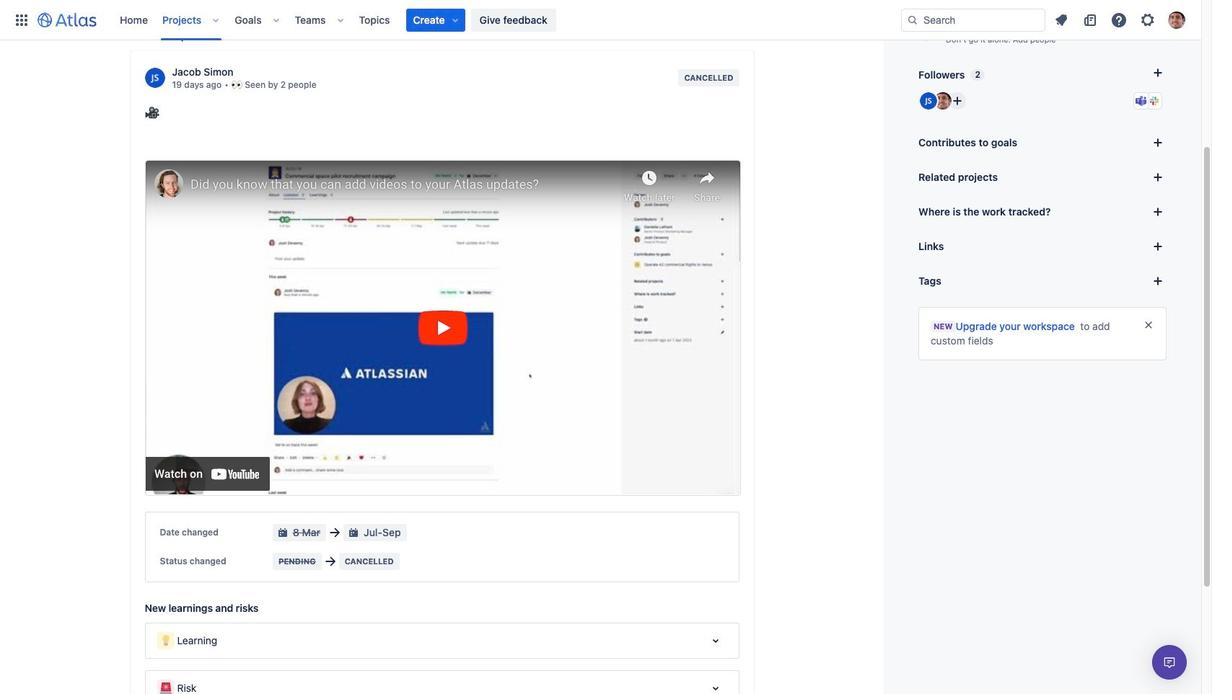 Task type: describe. For each thing, give the bounding box(es) containing it.
slack logo showing nan channels are connected to this project image
[[1149, 95, 1160, 107]]

lightbulb icon image
[[160, 635, 171, 647]]

add related project image
[[1149, 169, 1167, 186]]

search image
[[907, 14, 918, 26]]

notifications image
[[1053, 11, 1070, 28]]

add a follower image
[[1149, 64, 1167, 82]]

risk icon image
[[160, 683, 171, 694]]

add tag image
[[1149, 273, 1167, 290]]

add goals image
[[1149, 134, 1167, 152]]

avatar group element
[[918, 91, 967, 111]]

1 vertical spatial changed to image
[[321, 553, 339, 570]]

help image
[[1110, 11, 1128, 28]]

settings image
[[1139, 11, 1156, 28]]

open intercom messenger image
[[1161, 654, 1178, 672]]

account image
[[1168, 11, 1185, 28]]



Task type: vqa. For each thing, say whether or not it's contained in the screenshot.
List
no



Task type: locate. For each thing, give the bounding box(es) containing it.
banner
[[0, 0, 1201, 40]]

changed to image
[[326, 524, 343, 542], [321, 553, 339, 570]]

msteams logo showing  channels are connected to this project image
[[1136, 95, 1147, 107]]

add follower image
[[949, 92, 966, 110]]

Search field
[[901, 8, 1045, 31]]

expand image
[[707, 632, 724, 650]]

0 vertical spatial changed to image
[[326, 524, 343, 542]]

switch to... image
[[13, 11, 30, 28]]

None search field
[[901, 8, 1045, 31]]

expand image
[[707, 680, 724, 695]]

close banner image
[[1143, 320, 1154, 331]]

:movie_camera: image
[[145, 105, 159, 119]]

add link image
[[1149, 238, 1167, 255]]

top element
[[9, 0, 901, 40]]

add work tracking links image
[[1149, 203, 1167, 221]]



